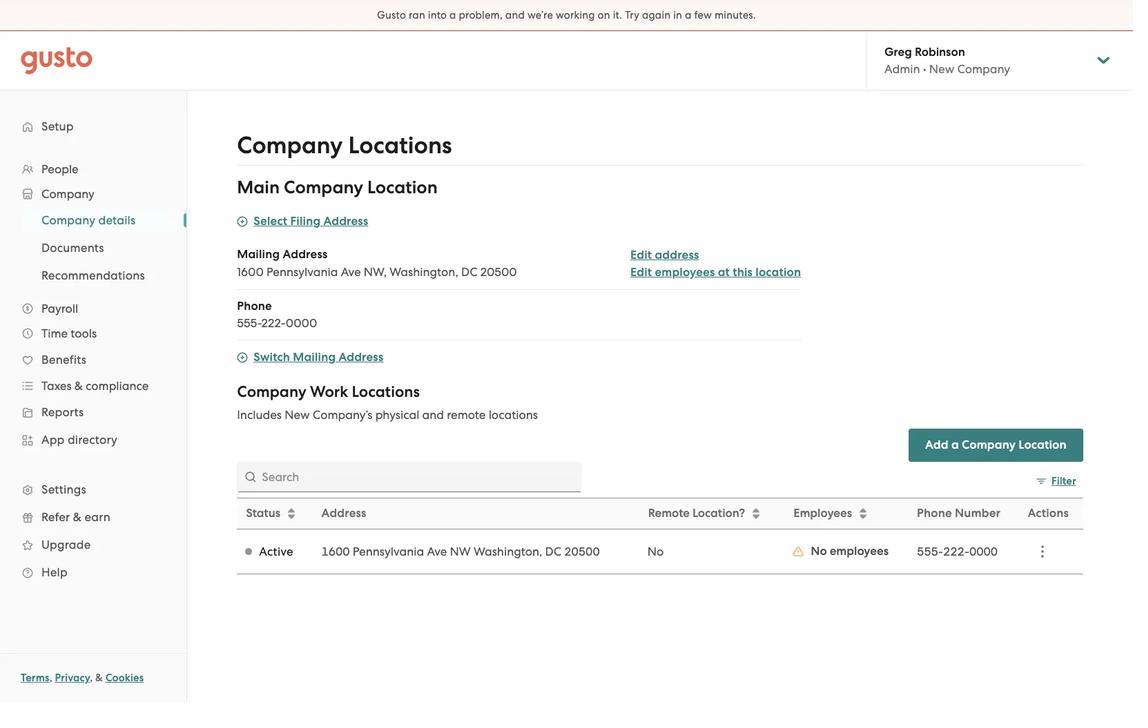 Task type: vqa. For each thing, say whether or not it's contained in the screenshot.
Nw
yes



Task type: describe. For each thing, give the bounding box(es) containing it.
refer & earn
[[41, 510, 110, 524]]

at
[[718, 265, 730, 280]]

switch mailing address
[[254, 350, 384, 365]]

company work locations includes new company 's physical and remote locations
[[237, 383, 538, 422]]

few
[[694, 9, 712, 21]]

and inside company work locations includes new company 's physical and remote locations
[[422, 408, 444, 422]]

1600 pennsylvania ave nw  washington, dc 20500
[[322, 545, 600, 559]]

directory
[[68, 433, 117, 447]]

2 vertical spatial &
[[95, 672, 103, 684]]

company details
[[41, 213, 136, 227]]

refer & earn link
[[14, 505, 173, 530]]

edit employees at this location link
[[631, 265, 801, 280]]

1 horizontal spatial and
[[505, 9, 525, 21]]

edit address button
[[631, 247, 699, 264]]

phone for number
[[917, 506, 952, 521]]

company up main
[[237, 131, 343, 160]]

1 vertical spatial 0000
[[970, 545, 998, 559]]

remote location? button
[[640, 499, 784, 528]]

1 horizontal spatial ave
[[427, 545, 447, 559]]

company details link
[[25, 208, 173, 233]]

0000 inside phone 555-222-0000
[[286, 316, 317, 330]]

payroll
[[41, 302, 78, 316]]

work
[[310, 383, 348, 401]]

1 horizontal spatial 222-
[[943, 545, 970, 559]]

robinson
[[915, 45, 965, 59]]

add a company location button
[[909, 429, 1083, 462]]

company locations
[[237, 131, 452, 160]]

2 edit from the top
[[631, 265, 652, 280]]

list containing mailing address
[[237, 247, 801, 340]]

refer
[[41, 510, 70, 524]]

phone number
[[917, 506, 1001, 521]]

switch
[[254, 350, 290, 365]]

a inside button
[[952, 438, 959, 452]]

terms link
[[21, 672, 49, 684]]

list containing people
[[0, 157, 186, 586]]

terms , privacy , & cookies
[[21, 672, 144, 684]]

dc inside mailing address 1600 pennsylvania ave nw, washington, dc 20500
[[461, 265, 478, 279]]

address inside button
[[339, 350, 384, 365]]

working
[[556, 9, 595, 21]]

& for compliance
[[74, 379, 83, 393]]

1 vertical spatial employees
[[830, 544, 889, 559]]

gusto
[[377, 9, 406, 21]]

status button
[[238, 499, 313, 528]]

select
[[254, 214, 287, 229]]

no for no employees
[[811, 544, 827, 559]]

company inside the main company location with option to select different filing and mailing addresses group
[[284, 177, 363, 198]]

company inside company details link
[[41, 213, 95, 227]]

ave inside mailing address 1600 pennsylvania ave nw, washington, dc 20500
[[341, 265, 361, 279]]

1 edit from the top
[[631, 248, 652, 262]]

mailing address 1600 pennsylvania ave nw, washington, dc 20500
[[237, 247, 517, 279]]

add
[[925, 438, 949, 452]]

recommendations link
[[25, 263, 173, 288]]

555- inside phone 555-222-0000
[[237, 316, 261, 330]]

locations
[[489, 408, 538, 422]]

earn
[[85, 510, 110, 524]]

555-222-0000
[[917, 545, 998, 559]]

settings
[[41, 483, 86, 497]]

Search field
[[237, 462, 582, 492]]

select filing address
[[254, 214, 368, 229]]

phone element
[[237, 298, 801, 340]]

address
[[655, 248, 699, 262]]

switch mailing address button
[[237, 349, 384, 366]]

this
[[733, 265, 753, 280]]

app directory
[[41, 433, 117, 447]]

company inside company dropdown button
[[41, 187, 94, 201]]

company button
[[14, 182, 173, 206]]

new for work
[[285, 408, 310, 422]]

help
[[41, 566, 68, 579]]

new for robinson
[[929, 62, 955, 76]]

into
[[428, 9, 447, 21]]

1600 inside mailing address 1600 pennsylvania ave nw, washington, dc 20500
[[237, 265, 264, 279]]

upgrade
[[41, 538, 91, 552]]

terms
[[21, 672, 49, 684]]

time tools
[[41, 327, 97, 340]]

20500 inside mailing address 1600 pennsylvania ave nw, washington, dc 20500
[[480, 265, 517, 279]]

help link
[[14, 560, 173, 585]]

1 vertical spatial washington,
[[474, 545, 542, 559]]

recommendations
[[41, 269, 145, 282]]

tools
[[71, 327, 97, 340]]

location inside button
[[1019, 438, 1067, 452]]

1 horizontal spatial dc
[[545, 545, 562, 559]]

nw
[[450, 545, 471, 559]]

settings link
[[14, 477, 173, 502]]

add a company location
[[925, 438, 1067, 452]]

documents link
[[25, 235, 173, 260]]

phone for 555-
[[237, 299, 272, 314]]

mailing inside mailing address 1600 pennsylvania ave nw, washington, dc 20500
[[237, 247, 280, 262]]

•
[[923, 62, 926, 76]]

taxes & compliance button
[[14, 374, 173, 398]]

gusto ran into a problem, and we're working on it. try again in a few minutes.
[[377, 9, 756, 21]]

physical
[[375, 408, 419, 422]]

people
[[41, 162, 79, 176]]

status
[[246, 506, 280, 521]]

payroll button
[[14, 296, 173, 321]]

cookies button
[[105, 670, 144, 686]]

phone 555-222-0000
[[237, 299, 317, 330]]

1 horizontal spatial 20500
[[564, 545, 600, 559]]

mailing address element
[[237, 247, 801, 290]]

privacy link
[[55, 672, 90, 684]]



Task type: locate. For each thing, give the bounding box(es) containing it.
address inside mailing address 1600 pennsylvania ave nw, washington, dc 20500
[[283, 247, 328, 262]]

new inside company work locations includes new company 's physical and remote locations
[[285, 408, 310, 422]]

address down select filing address button
[[283, 247, 328, 262]]

phone up switch on the left of page
[[237, 299, 272, 314]]

0 horizontal spatial 20500
[[480, 265, 517, 279]]

ave left nw
[[427, 545, 447, 559]]

0 vertical spatial ave
[[341, 265, 361, 279]]

0 vertical spatial &
[[74, 379, 83, 393]]

company down "robinson"
[[957, 62, 1010, 76]]

admin
[[885, 62, 920, 76]]

0000 down number
[[970, 545, 998, 559]]

1 vertical spatial mailing
[[293, 350, 336, 365]]

phone inside phone 555-222-0000
[[237, 299, 272, 314]]

0 vertical spatial washington,
[[390, 265, 458, 279]]

0 vertical spatial mailing
[[237, 247, 280, 262]]

phone left number
[[917, 506, 952, 521]]

0 horizontal spatial dc
[[461, 265, 478, 279]]

nw,
[[364, 265, 387, 279]]

0 horizontal spatial 555-
[[237, 316, 261, 330]]

1 vertical spatial edit
[[631, 265, 652, 280]]

privacy
[[55, 672, 90, 684]]

remote location?
[[648, 506, 745, 521]]

0 horizontal spatial ,
[[49, 672, 52, 684]]

0 horizontal spatial new
[[285, 408, 310, 422]]

555-
[[237, 316, 261, 330], [917, 545, 943, 559]]

location?
[[693, 506, 745, 521]]

ran
[[409, 9, 425, 21]]

1 horizontal spatial ,
[[90, 672, 93, 684]]

0 horizontal spatial 222-
[[261, 316, 286, 330]]

main
[[237, 177, 280, 198]]

1 vertical spatial 555-
[[917, 545, 943, 559]]

a right into
[[450, 9, 456, 21]]

address up work
[[339, 350, 384, 365]]

washington, right nw
[[474, 545, 542, 559]]

app directory link
[[14, 427, 173, 452]]

address right status button
[[322, 506, 366, 521]]

again
[[642, 9, 671, 21]]

dc
[[461, 265, 478, 279], [545, 545, 562, 559]]

0 vertical spatial 1600
[[237, 265, 264, 279]]

address down main company location
[[323, 214, 368, 229]]

1 horizontal spatial pennsylvania
[[353, 545, 424, 559]]

0 vertical spatial locations
[[348, 131, 452, 160]]

1 , from the left
[[49, 672, 52, 684]]

benefits
[[41, 353, 86, 367]]

0 horizontal spatial location
[[367, 177, 438, 198]]

a right in
[[685, 9, 692, 21]]

taxes & compliance
[[41, 379, 149, 393]]

details
[[98, 213, 136, 227]]

gusto navigation element
[[0, 90, 186, 608]]

, left cookies
[[90, 672, 93, 684]]

mailing down select
[[237, 247, 280, 262]]

active
[[259, 545, 293, 559]]

0 horizontal spatial and
[[422, 408, 444, 422]]

1 vertical spatial phone
[[917, 506, 952, 521]]

mailing up work
[[293, 350, 336, 365]]

1 vertical spatial and
[[422, 408, 444, 422]]

0 vertical spatial edit
[[631, 248, 652, 262]]

0 horizontal spatial no
[[648, 545, 664, 559]]

0000 up switch mailing address button
[[286, 316, 317, 330]]

includes
[[237, 408, 282, 422]]

0 vertical spatial and
[[505, 9, 525, 21]]

& for earn
[[73, 510, 82, 524]]

home image
[[21, 47, 93, 74]]

main company location with option to select different filing and mailing addresses group
[[237, 177, 801, 366]]

actions
[[1028, 506, 1069, 521]]

time tools button
[[14, 321, 173, 346]]

1 horizontal spatial no
[[811, 544, 827, 559]]

1 horizontal spatial employees
[[830, 544, 889, 559]]

pennsylvania inside mailing address 1600 pennsylvania ave nw, washington, dc 20500
[[267, 265, 338, 279]]

1 horizontal spatial washington,
[[474, 545, 542, 559]]

filter button
[[1030, 470, 1083, 492]]

list
[[0, 157, 186, 586], [0, 206, 186, 289], [237, 247, 801, 340]]

& inside 'link'
[[73, 510, 82, 524]]

0 horizontal spatial mailing
[[237, 247, 280, 262]]

no
[[811, 544, 827, 559], [648, 545, 664, 559]]

0 vertical spatial pennsylvania
[[267, 265, 338, 279]]

filing
[[290, 214, 321, 229]]

1 horizontal spatial 555-
[[917, 545, 943, 559]]

company right the add
[[962, 438, 1016, 452]]

setup
[[41, 119, 74, 133]]

0 horizontal spatial employees
[[655, 265, 715, 280]]

company up select filing address
[[284, 177, 363, 198]]

no employees
[[811, 544, 889, 559]]

222- inside phone 555-222-0000
[[261, 316, 286, 330]]

location
[[367, 177, 438, 198], [1019, 438, 1067, 452]]

0 vertical spatial dc
[[461, 265, 478, 279]]

ave left nw,
[[341, 265, 361, 279]]

employees
[[794, 506, 852, 521]]

0 vertical spatial 555-
[[237, 316, 261, 330]]

's
[[366, 408, 373, 422]]

1600
[[237, 265, 264, 279], [322, 545, 350, 559]]

mailing inside button
[[293, 350, 336, 365]]

222- down phone number
[[943, 545, 970, 559]]

company up includes
[[237, 383, 306, 401]]

2 , from the left
[[90, 672, 93, 684]]

pennsylvania
[[267, 265, 338, 279], [353, 545, 424, 559]]

0 vertical spatial 0000
[[286, 316, 317, 330]]

new
[[929, 62, 955, 76], [285, 408, 310, 422]]

0 vertical spatial location
[[367, 177, 438, 198]]

2 horizontal spatial a
[[952, 438, 959, 452]]

1 vertical spatial dc
[[545, 545, 562, 559]]

washington, inside mailing address 1600 pennsylvania ave nw, washington, dc 20500
[[390, 265, 458, 279]]

no down employees
[[811, 544, 827, 559]]

1 vertical spatial 222-
[[943, 545, 970, 559]]

employees button
[[785, 499, 908, 528]]

edit address edit employees at this location
[[631, 248, 801, 280]]

employees inside edit address edit employees at this location
[[655, 265, 715, 280]]

, left privacy 'link'
[[49, 672, 52, 684]]

locations inside company work locations includes new company 's physical and remote locations
[[352, 383, 420, 401]]

cookies
[[105, 672, 144, 684]]

location
[[756, 265, 801, 280]]

1 horizontal spatial 0000
[[970, 545, 998, 559]]

employees down address
[[655, 265, 715, 280]]

new inside greg robinson admin • new company
[[929, 62, 955, 76]]

filter
[[1052, 475, 1076, 488]]

edit down edit address button
[[631, 265, 652, 280]]

0 horizontal spatial 0000
[[286, 316, 317, 330]]

phone
[[237, 299, 272, 314], [917, 506, 952, 521]]

address
[[323, 214, 368, 229], [283, 247, 328, 262], [339, 350, 384, 365], [322, 506, 366, 521]]

555- up switch on the left of page
[[237, 316, 261, 330]]

no down remote on the bottom of the page
[[648, 545, 664, 559]]

1 vertical spatial pennsylvania
[[353, 545, 424, 559]]

greg robinson admin • new company
[[885, 45, 1010, 76]]

company
[[957, 62, 1010, 76], [237, 131, 343, 160], [284, 177, 363, 198], [41, 187, 94, 201], [41, 213, 95, 227], [237, 383, 306, 401], [313, 408, 366, 422], [962, 438, 1016, 452]]

0 horizontal spatial a
[[450, 9, 456, 21]]

0 horizontal spatial washington,
[[390, 265, 458, 279]]

& left cookies
[[95, 672, 103, 684]]

0 horizontal spatial phone
[[237, 299, 272, 314]]

reports
[[41, 405, 84, 419]]

app
[[41, 433, 65, 447]]

0 vertical spatial phone
[[237, 299, 272, 314]]

company inside add a company location button
[[962, 438, 1016, 452]]

and
[[505, 9, 525, 21], [422, 408, 444, 422]]

washington, right nw,
[[390, 265, 458, 279]]

,
[[49, 672, 52, 684], [90, 672, 93, 684]]

company down work
[[313, 408, 366, 422]]

we're
[[528, 9, 553, 21]]

upgrade link
[[14, 532, 173, 557]]

1600 right 'active'
[[322, 545, 350, 559]]

0 horizontal spatial 1600
[[237, 265, 264, 279]]

washington,
[[390, 265, 458, 279], [474, 545, 542, 559]]

1 vertical spatial new
[[285, 408, 310, 422]]

1600 up phone 555-222-0000
[[237, 265, 264, 279]]

& left earn on the left bottom
[[73, 510, 82, 524]]

0 vertical spatial 222-
[[261, 316, 286, 330]]

555- down phone number
[[917, 545, 943, 559]]

list containing company details
[[0, 206, 186, 289]]

company up documents
[[41, 213, 95, 227]]

new right includes
[[285, 408, 310, 422]]

address inside button
[[323, 214, 368, 229]]

0 vertical spatial 20500
[[480, 265, 517, 279]]

1 vertical spatial ave
[[427, 545, 447, 559]]

new down "robinson"
[[929, 62, 955, 76]]

222- up switch on the left of page
[[261, 316, 286, 330]]

documents
[[41, 241, 104, 255]]

reports link
[[14, 400, 173, 425]]

employees down employees "button"
[[830, 544, 889, 559]]

1 vertical spatial locations
[[352, 383, 420, 401]]

remote
[[648, 506, 690, 521]]

benefits link
[[14, 347, 173, 372]]

a
[[450, 9, 456, 21], [685, 9, 692, 21], [952, 438, 959, 452]]

and left we're
[[505, 9, 525, 21]]

& right taxes
[[74, 379, 83, 393]]

1 horizontal spatial 1600
[[322, 545, 350, 559]]

1 horizontal spatial a
[[685, 9, 692, 21]]

1 horizontal spatial mailing
[[293, 350, 336, 365]]

location inside group
[[367, 177, 438, 198]]

& inside dropdown button
[[74, 379, 83, 393]]

1 horizontal spatial new
[[929, 62, 955, 76]]

1 vertical spatial 1600
[[322, 545, 350, 559]]

remote
[[447, 408, 486, 422]]

greg
[[885, 45, 912, 59]]

0 horizontal spatial ave
[[341, 265, 361, 279]]

edit left address
[[631, 248, 652, 262]]

and left remote
[[422, 408, 444, 422]]

0 vertical spatial new
[[929, 62, 955, 76]]

no for no
[[648, 545, 664, 559]]

1 vertical spatial &
[[73, 510, 82, 524]]

1 horizontal spatial location
[[1019, 438, 1067, 452]]

company down people
[[41, 187, 94, 201]]

try
[[625, 9, 639, 21]]

1 horizontal spatial phone
[[917, 506, 952, 521]]

company inside greg robinson admin • new company
[[957, 62, 1010, 76]]

0 vertical spatial employees
[[655, 265, 715, 280]]

ave
[[341, 265, 361, 279], [427, 545, 447, 559]]

main company location
[[237, 177, 438, 198]]

a right the add
[[952, 438, 959, 452]]

&
[[74, 379, 83, 393], [73, 510, 82, 524], [95, 672, 103, 684]]

1 vertical spatial location
[[1019, 438, 1067, 452]]

1 vertical spatial 20500
[[564, 545, 600, 559]]

setup link
[[14, 114, 173, 139]]

time
[[41, 327, 68, 340]]

taxes
[[41, 379, 72, 393]]

compliance
[[86, 379, 149, 393]]

number
[[955, 506, 1001, 521]]

minutes.
[[715, 9, 756, 21]]

0 horizontal spatial pennsylvania
[[267, 265, 338, 279]]



